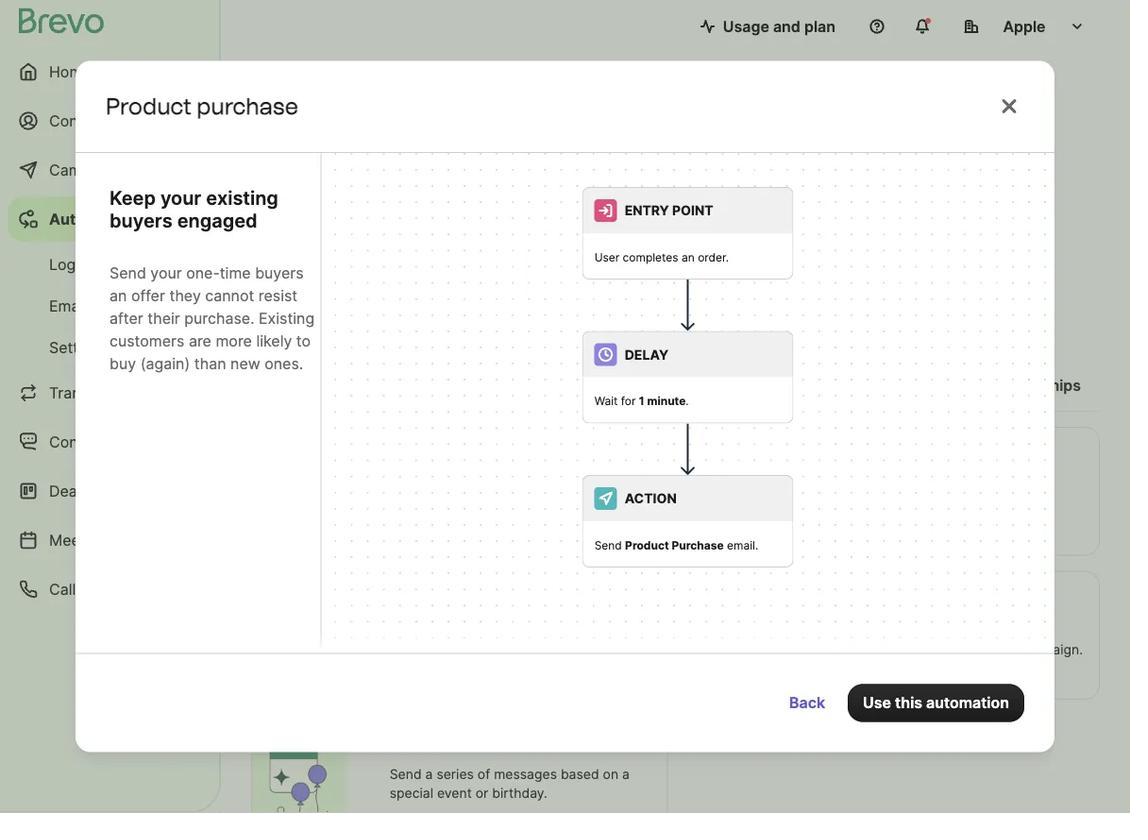 Task type: vqa. For each thing, say whether or not it's contained in the screenshot.


Task type: locate. For each thing, give the bounding box(es) containing it.
abandoned
[[390, 445, 475, 463]]

for left you
[[680, 315, 711, 342]]

0 horizontal spatial of
[[375, 315, 398, 342]]

anniversary date
[[390, 733, 515, 752]]

customers
[[110, 332, 185, 351]]

birthday.
[[492, 786, 548, 802]]

1 vertical spatial on
[[967, 623, 983, 639]]

product
[[106, 93, 192, 120], [822, 445, 880, 463], [625, 538, 669, 552]]

2 horizontal spatial product
[[822, 445, 880, 463]]

message up purchased
[[869, 478, 925, 495]]

activity
[[900, 589, 954, 607]]

message up list.
[[496, 623, 553, 639]]

1 horizontal spatial buyers
[[255, 264, 304, 283]]

your inside send a message when a product is purchased on your website.
[[911, 497, 939, 513]]

an inside send your one-time buyers an offer they cannot resist after their purchase. existing customers are more likely to buy (again) than new ones.
[[110, 287, 127, 305]]

automation
[[444, 84, 612, 120], [437, 148, 562, 176], [433, 231, 517, 249], [927, 694, 1010, 712]]

create up existing
[[251, 148, 325, 176]]

buyers inside keep your existing buyers engaged
[[110, 209, 173, 232]]

message up cart.
[[437, 478, 493, 495]]

2 increase from the left
[[791, 376, 854, 394]]

0 horizontal spatial product
[[106, 93, 192, 120]]

your down when on the right
[[911, 497, 939, 513]]

back
[[790, 694, 826, 712]]

1 horizontal spatial messages
[[858, 623, 921, 639]]

tab list
[[251, 367, 1101, 412]]

send for welcome message
[[390, 623, 422, 639]]

0 vertical spatial on
[[892, 497, 907, 513]]

messages
[[858, 623, 921, 639], [494, 767, 557, 783]]

send for anniversary date
[[390, 767, 422, 783]]

of right series
[[478, 767, 490, 783]]

your left list.
[[492, 641, 520, 658]]

1 vertical spatial create
[[251, 148, 325, 176]]

settings link
[[8, 329, 208, 367]]

send inside the 'send a series of messages based on a special event or birthday.'
[[390, 767, 422, 783]]

increase traffic
[[650, 376, 761, 394]]

buyers up 'resist'
[[255, 264, 304, 283]]

send up subscriber
[[390, 623, 422, 639]]

2 horizontal spatial on
[[967, 623, 983, 639]]

1 horizontal spatial increase
[[791, 376, 854, 394]]

popular
[[330, 376, 386, 394]]

based inside send messages based on whether contacts open or click an email campaign.
[[925, 623, 963, 639]]

0 horizontal spatial or
[[476, 786, 489, 802]]

1 vertical spatial of
[[478, 767, 490, 783]]

2 horizontal spatial after
[[556, 623, 586, 639]]

campaigns
[[49, 161, 129, 179]]

1 vertical spatial after
[[497, 478, 526, 495]]

buyers
[[110, 209, 173, 232], [255, 264, 304, 283]]

relationships
[[987, 376, 1082, 394]]

send up contacts
[[822, 623, 854, 639]]

most popular link
[[251, 367, 401, 412]]

of
[[375, 315, 398, 342], [478, 767, 490, 783]]

an left offer
[[110, 287, 127, 305]]

special
[[390, 786, 434, 802]]

settings
[[49, 338, 108, 357]]

send for marketing activity
[[822, 623, 854, 639]]

on
[[892, 497, 907, 513], [967, 623, 983, 639], [603, 767, 619, 783]]

point
[[673, 202, 714, 218]]

0 vertical spatial create
[[297, 84, 394, 120]]

click
[[932, 641, 960, 658]]

open
[[880, 641, 911, 658]]

logs link
[[8, 246, 208, 283]]

increase
[[650, 376, 713, 394], [791, 376, 854, 394]]

1 horizontal spatial after
[[497, 478, 526, 495]]

calls link
[[8, 567, 208, 612]]

meetings link
[[8, 518, 208, 563]]

conversations
[[49, 433, 151, 451]]

contact
[[541, 478, 589, 495]]

1 vertical spatial messages
[[494, 767, 557, 783]]

an right click
[[964, 641, 979, 658]]

email
[[983, 641, 1015, 658]]

increase left the revenue
[[791, 376, 854, 394]]

messages up open
[[858, 623, 921, 639]]

your inside send a welcome message after a subscriber joins your list.
[[492, 641, 520, 658]]

meetings
[[49, 531, 115, 549]]

0 vertical spatial or
[[915, 641, 928, 658]]

message up send a welcome message after a subscriber joins your list.
[[461, 589, 528, 607]]

your inside keep your existing buyers engaged
[[161, 186, 202, 209]]

based
[[925, 623, 963, 639], [561, 767, 600, 783]]

engaged
[[177, 209, 258, 232]]

create
[[297, 84, 394, 120], [251, 148, 325, 176]]

purchase up when on the right
[[884, 445, 952, 463]]

send left purchase
[[595, 538, 622, 552]]

product up campaigns link
[[106, 93, 192, 120]]

message inside send a message after a contact abandons a cart.
[[437, 478, 493, 495]]

build
[[947, 376, 984, 394]]

engagement
[[528, 376, 620, 394]]

an up own
[[401, 84, 437, 120]]

0 horizontal spatial purchase
[[197, 93, 299, 120]]

1 horizontal spatial for
[[680, 315, 711, 342]]

existing
[[206, 186, 279, 209]]

or
[[915, 641, 928, 658], [476, 786, 489, 802]]

resist
[[259, 287, 298, 305]]

or right event
[[476, 786, 489, 802]]

an inside send messages based on whether contacts open or click an email campaign.
[[964, 641, 979, 658]]

send inside send your one-time buyers an offer they cannot resist after their purchase. existing customers are more likely to buy (again) than new ones.
[[110, 264, 146, 283]]

after inside send a message after a contact abandons a cart.
[[497, 478, 526, 495]]

templates
[[91, 297, 162, 315]]

0 horizontal spatial after
[[110, 309, 143, 328]]

1 horizontal spatial or
[[915, 641, 928, 658]]

2 vertical spatial on
[[603, 767, 619, 783]]

send inside send a message when a product is purchased on your website.
[[822, 478, 854, 495]]

series
[[437, 767, 474, 783]]

0 vertical spatial after
[[110, 309, 143, 328]]

traffic
[[717, 376, 761, 394]]

0 horizontal spatial for
[[621, 394, 636, 408]]

1
[[639, 394, 645, 408]]

cannot
[[205, 287, 254, 305]]

product purchase
[[106, 93, 299, 120], [822, 445, 952, 463]]

custom automation
[[373, 231, 517, 249]]

keep your existing buyers engaged
[[110, 186, 279, 232]]

use this automation
[[864, 694, 1010, 712]]

email
[[49, 297, 87, 315]]

0 horizontal spatial increase
[[650, 376, 713, 394]]

0 horizontal spatial product purchase
[[106, 93, 299, 120]]

cart.
[[466, 497, 495, 513]]

your
[[331, 148, 380, 176], [161, 186, 202, 209], [151, 264, 182, 283], [911, 497, 939, 513], [492, 641, 520, 658]]

0 vertical spatial buyers
[[110, 209, 173, 232]]

your right the keep
[[161, 186, 202, 209]]

send up special
[[390, 767, 422, 783]]

0 horizontal spatial buyers
[[110, 209, 173, 232]]

1 horizontal spatial purchase
[[884, 445, 952, 463]]

create for create an automation
[[297, 84, 394, 120]]

welcome message
[[390, 589, 528, 607]]

back button
[[775, 684, 841, 722]]

0 horizontal spatial messages
[[494, 767, 557, 783]]

1 horizontal spatial of
[[478, 767, 490, 783]]

0 horizontal spatial based
[[561, 767, 600, 783]]

product down action
[[625, 538, 669, 552]]

create up create your own automation
[[297, 84, 394, 120]]

abandons
[[390, 497, 451, 513]]

purchase
[[197, 93, 299, 120], [884, 445, 952, 463]]

are
[[189, 332, 212, 351]]

send inside send a welcome message after a subscriber joins your list.
[[390, 623, 422, 639]]

increase revenue link
[[776, 367, 932, 410]]

0 vertical spatial of
[[375, 315, 398, 342]]

0 vertical spatial messages
[[858, 623, 921, 639]]

1 vertical spatial buyers
[[255, 264, 304, 283]]

2 vertical spatial after
[[556, 623, 586, 639]]

1 vertical spatial for
[[621, 394, 636, 408]]

usage and plan
[[723, 17, 836, 35]]

of inside the 'send a series of messages based on a special event or birthday.'
[[478, 767, 490, 783]]

use this automation button
[[848, 684, 1025, 722]]

send up abandons
[[390, 478, 422, 495]]

delay
[[625, 346, 669, 362]]

automation inside button
[[433, 231, 517, 249]]

2 vertical spatial product
[[625, 538, 669, 552]]

0 horizontal spatial on
[[603, 767, 619, 783]]

1 vertical spatial product
[[822, 445, 880, 463]]

purchase up existing
[[197, 93, 299, 120]]

your inside send your one-time buyers an offer they cannot resist after their purchase. existing customers are more likely to buy (again) than new ones.
[[151, 264, 182, 283]]

0 vertical spatial based
[[925, 623, 963, 639]]

1 vertical spatial based
[[561, 767, 600, 783]]

your up offer
[[151, 264, 182, 283]]

increase for increase traffic
[[650, 376, 713, 394]]

send inside send a message after a contact abandons a cart.
[[390, 478, 422, 495]]

purchase
[[672, 538, 724, 552]]

send up purchased
[[822, 478, 854, 495]]

1 increase from the left
[[650, 376, 713, 394]]

1 horizontal spatial product purchase
[[822, 445, 952, 463]]

logs
[[49, 255, 84, 273]]

1 vertical spatial or
[[476, 786, 489, 802]]

1 horizontal spatial product
[[625, 538, 669, 552]]

one-
[[186, 264, 220, 283]]

your left own
[[331, 148, 380, 176]]

increase right 1
[[650, 376, 713, 394]]

based inside the 'send a series of messages based on a special event or birthday.'
[[561, 767, 600, 783]]

send inside send messages based on whether contacts open or click an email campaign.
[[822, 623, 854, 639]]

of left the
[[375, 315, 398, 342]]

build relationships
[[947, 376, 1082, 394]]

messages up birthday.
[[494, 767, 557, 783]]

or use one of the automations we built for you
[[251, 315, 756, 342]]

send a message after a contact abandons a cart.
[[390, 478, 589, 513]]

send up offer
[[110, 264, 146, 283]]

for left 1
[[621, 394, 636, 408]]

tab list containing most popular
[[251, 367, 1101, 412]]

wait for 1 minute .
[[595, 394, 689, 408]]

of for the
[[375, 315, 398, 342]]

automations link
[[8, 196, 208, 242]]

or left click
[[915, 641, 928, 658]]

1 horizontal spatial based
[[925, 623, 963, 639]]

0 vertical spatial product
[[106, 93, 192, 120]]

1 horizontal spatial on
[[892, 497, 907, 513]]

build relationships link
[[932, 367, 1097, 410]]

buyers up logs link
[[110, 209, 173, 232]]

product up purchased
[[822, 445, 880, 463]]

own
[[385, 148, 432, 176]]



Task type: describe. For each thing, give the bounding box(es) containing it.
(again)
[[140, 355, 190, 373]]

usage and plan button
[[686, 8, 851, 45]]

website.
[[942, 497, 995, 513]]

message inside send a message when a product is purchased on your website.
[[869, 478, 925, 495]]

increase for increase revenue
[[791, 376, 854, 394]]

1 vertical spatial product purchase
[[822, 445, 952, 463]]

0 vertical spatial product purchase
[[106, 93, 299, 120]]

increase revenue
[[791, 376, 917, 394]]

create your own automation
[[251, 148, 562, 176]]

use
[[864, 694, 892, 712]]

all
[[416, 376, 435, 394]]

transactional
[[49, 384, 145, 402]]

or inside the 'send a series of messages based on a special event or birthday.'
[[476, 786, 489, 802]]

subscriber
[[390, 641, 456, 658]]

anniversary
[[390, 733, 478, 752]]

purchase.
[[185, 309, 255, 328]]

improve
[[465, 376, 524, 394]]

keep
[[110, 186, 156, 209]]

usage
[[723, 17, 770, 35]]

your for send
[[151, 264, 182, 283]]

built
[[626, 315, 674, 342]]

whether
[[986, 623, 1038, 639]]

automations
[[445, 315, 582, 342]]

message inside send a welcome message after a subscriber joins your list.
[[496, 623, 553, 639]]

time
[[220, 264, 251, 283]]

on inside send messages based on whether contacts open or click an email campaign.
[[967, 623, 983, 639]]

likely
[[256, 332, 292, 351]]

list.
[[523, 641, 545, 658]]

send a welcome message after a subscriber joins your list.
[[390, 623, 597, 658]]

send for abandoned cart
[[390, 478, 422, 495]]

buy
[[110, 355, 136, 373]]

increase traffic link
[[635, 367, 776, 410]]

completes
[[623, 250, 679, 264]]

campaign.
[[1019, 641, 1084, 658]]

apple button
[[949, 8, 1101, 45]]

on inside the 'send a series of messages based on a special event or birthday.'
[[603, 767, 619, 783]]

custom
[[373, 231, 430, 249]]

minute
[[648, 394, 686, 408]]

send a series of messages based on a special event or birthday.
[[390, 767, 630, 802]]

email templates link
[[8, 287, 208, 325]]

most popular
[[289, 376, 386, 394]]

welcome
[[437, 623, 493, 639]]

entry
[[625, 202, 670, 218]]

joins
[[460, 641, 488, 658]]

use
[[283, 315, 323, 342]]

campaigns link
[[8, 147, 208, 193]]

when
[[929, 478, 963, 495]]

email templates
[[49, 297, 162, 315]]

after inside send your one-time buyers an offer they cannot resist after their purchase. existing customers are more likely to buy (again) than new ones.
[[110, 309, 143, 328]]

the
[[403, 315, 440, 342]]

messages inside send messages based on whether contacts open or click an email campaign.
[[858, 623, 921, 639]]

cart
[[478, 445, 508, 463]]

automation inside button
[[927, 694, 1010, 712]]

your for create
[[331, 148, 380, 176]]

automations
[[49, 210, 145, 228]]

0 vertical spatial for
[[680, 315, 711, 342]]

create an automation
[[297, 84, 612, 120]]

user completes an order.
[[595, 250, 729, 264]]

marketing
[[822, 589, 896, 607]]

plan
[[805, 17, 836, 35]]

improve engagement link
[[450, 367, 635, 410]]

email.
[[727, 538, 759, 552]]

wait
[[595, 394, 618, 408]]

your for keep
[[161, 186, 202, 209]]

send for product purchase
[[822, 478, 854, 495]]

contacts
[[822, 641, 876, 658]]

all link
[[401, 367, 450, 410]]

than
[[194, 355, 226, 373]]

an left order.
[[682, 250, 695, 264]]

calls
[[49, 580, 84, 598]]

this
[[896, 694, 923, 712]]

send for keep your existing buyers engaged
[[110, 264, 146, 283]]

entry point
[[625, 202, 714, 218]]

existing
[[259, 309, 315, 328]]

product
[[978, 478, 1027, 495]]

ones.
[[265, 355, 303, 373]]

we
[[588, 315, 620, 342]]

1 vertical spatial purchase
[[884, 445, 952, 463]]

new
[[231, 355, 260, 373]]

offer
[[131, 287, 165, 305]]

messages inside the 'send a series of messages based on a special event or birthday.'
[[494, 767, 557, 783]]

on inside send a message when a product is purchased on your website.
[[892, 497, 907, 513]]

more
[[216, 332, 252, 351]]

send a message when a product is purchased on your website.
[[822, 478, 1040, 513]]

one
[[329, 315, 370, 342]]

date
[[482, 733, 515, 752]]

contacts
[[49, 111, 114, 130]]

of for messages
[[478, 767, 490, 783]]

event
[[437, 786, 472, 802]]

buyers inside send your one-time buyers an offer they cannot resist after their purchase. existing customers are more likely to buy (again) than new ones.
[[255, 264, 304, 283]]

improve engagement
[[465, 376, 620, 394]]

0 vertical spatial purchase
[[197, 93, 299, 120]]

deals
[[49, 482, 89, 500]]

or inside send messages based on whether contacts open or click an email campaign.
[[915, 641, 928, 658]]

send your one-time buyers an offer they cannot resist after their purchase. existing customers are more likely to buy (again) than new ones.
[[110, 264, 315, 373]]

create for create your own automation
[[251, 148, 325, 176]]

after inside send a welcome message after a subscriber joins your list.
[[556, 623, 586, 639]]

their
[[148, 309, 180, 328]]



